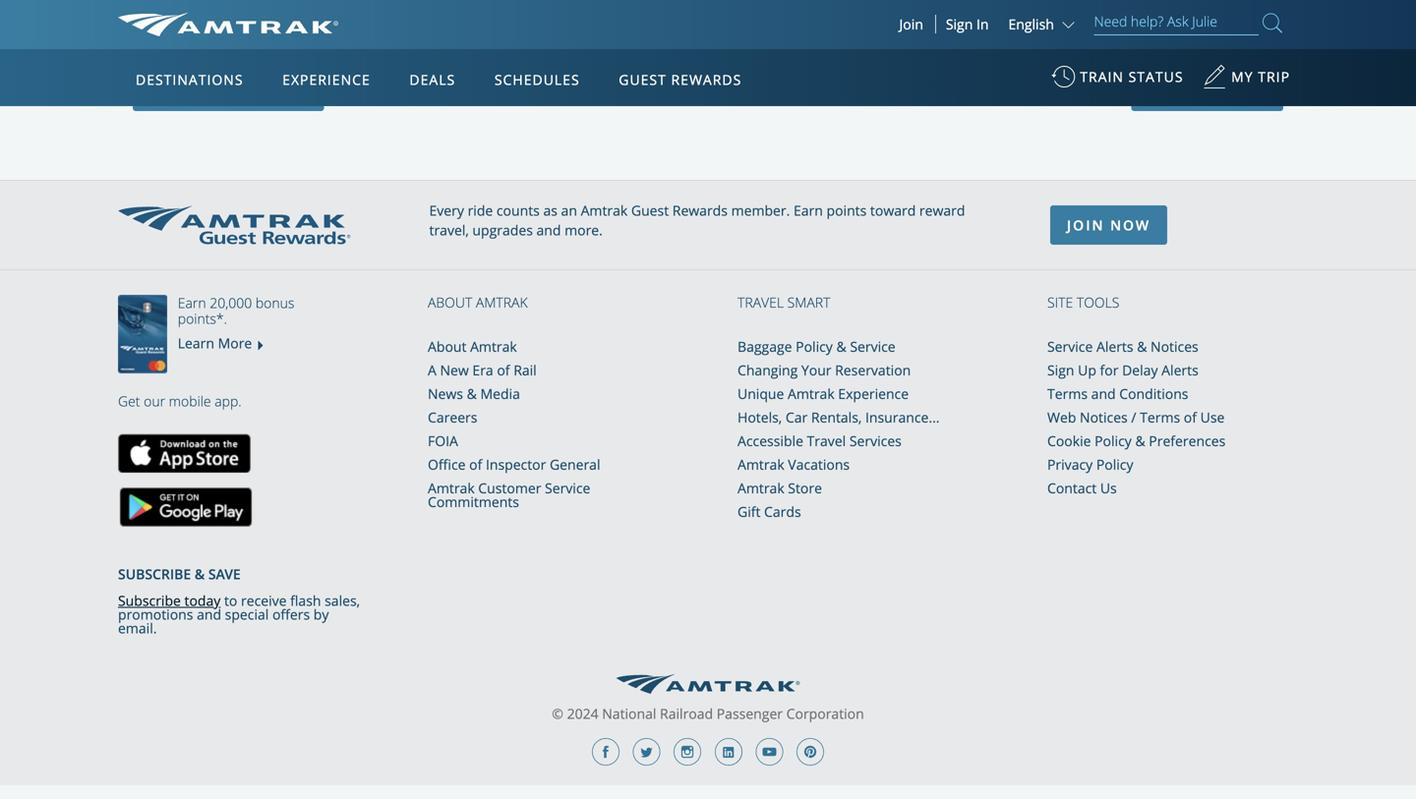 Task type: vqa. For each thing, say whether or not it's contained in the screenshot.
Baggage Policy & Service LINK
yes



Task type: locate. For each thing, give the bounding box(es) containing it.
/
[[1132, 408, 1137, 427]]

policy down /
[[1095, 432, 1132, 451]]

amtrak up about amtrak link
[[476, 293, 528, 312]]

1 vertical spatial of
[[1184, 408, 1197, 427]]

0 vertical spatial terms
[[1048, 385, 1088, 403]]

1 vertical spatial earn
[[178, 294, 206, 312]]

0 horizontal spatial sign
[[946, 15, 973, 33]]

join now link
[[1051, 205, 1168, 245]]

contact us link
[[1048, 479, 1117, 498]]

an
[[561, 201, 577, 220]]

notices down the terms and conditions link
[[1080, 408, 1128, 427]]

2 vertical spatial policy
[[1097, 455, 1134, 474]]

amtrak
[[581, 201, 628, 220], [476, 293, 528, 312], [470, 337, 517, 356], [788, 385, 835, 403], [738, 455, 785, 474], [428, 479, 475, 498], [738, 479, 785, 498]]

passenger
[[717, 705, 783, 724]]

regions map image
[[191, 164, 663, 440]]

& up changing your reservation link
[[837, 337, 847, 356]]

rentals,
[[811, 408, 862, 427]]

0 vertical spatial policy
[[796, 337, 833, 356]]

rewards inside "guest rewards" popup button
[[671, 70, 742, 89]]

earn
[[794, 201, 823, 220], [178, 294, 206, 312]]

amtrak on facebook image
[[592, 739, 620, 766]]

a new era of rail link
[[428, 361, 537, 380]]

my trip button
[[1203, 58, 1291, 106]]

& left save
[[195, 565, 205, 584]]

project for next project
[[1197, 82, 1267, 101]]

1 vertical spatial notices
[[1080, 408, 1128, 427]]

1 vertical spatial amtrak image
[[616, 675, 800, 695]]

travel up the baggage
[[738, 293, 784, 312]]

0 vertical spatial amtrak image
[[118, 13, 339, 36]]

news & media link
[[428, 385, 520, 403]]

earn left points
[[794, 201, 823, 220]]

join left now
[[1067, 216, 1105, 234]]

0 horizontal spatial join
[[900, 15, 924, 33]]

email.
[[118, 619, 157, 638]]

of right office
[[469, 455, 482, 474]]

terms up web
[[1048, 385, 1088, 403]]

train status
[[1080, 67, 1184, 86]]

guest
[[619, 70, 667, 89], [631, 201, 669, 220]]

0 horizontal spatial experience
[[283, 70, 371, 89]]

amtrak down your
[[788, 385, 835, 403]]

0 horizontal spatial notices
[[1080, 408, 1128, 427]]

of right era
[[497, 361, 510, 380]]

policy up "us"
[[1097, 455, 1134, 474]]

amtrak store link
[[738, 479, 822, 498]]

guest rewards
[[619, 70, 742, 89]]

1 vertical spatial guest
[[631, 201, 669, 220]]

alerts up conditions
[[1162, 361, 1199, 380]]

receive
[[241, 592, 287, 610]]

sign left in at the top right
[[946, 15, 973, 33]]

about
[[428, 293, 472, 312], [428, 337, 467, 356]]

1 horizontal spatial experience
[[838, 385, 909, 403]]

reward
[[920, 201, 966, 220]]

about up new
[[428, 337, 467, 356]]

join left sign in
[[900, 15, 924, 33]]

1 horizontal spatial join
[[1067, 216, 1105, 234]]

amtrak down the 'accessible'
[[738, 455, 785, 474]]

reservation
[[835, 361, 911, 380]]

1 horizontal spatial and
[[537, 221, 561, 239]]

1 vertical spatial about
[[428, 337, 467, 356]]

2 about from the top
[[428, 337, 467, 356]]

us
[[1101, 479, 1117, 498]]

and down as
[[537, 221, 561, 239]]

store
[[788, 479, 822, 498]]

office of inspector general link
[[428, 455, 601, 474]]

counts
[[497, 201, 540, 220]]

0 vertical spatial join
[[900, 15, 924, 33]]

experience inside popup button
[[283, 70, 371, 89]]

earn left 20,000
[[178, 294, 206, 312]]

baggage policy & service changing your reservation unique amtrak experience hotels, car rentals, insurance... accessible travel services amtrak vacations amtrak store gift cards
[[738, 337, 940, 521]]

Please enter your search item search field
[[1094, 10, 1259, 35]]

1 horizontal spatial alerts
[[1162, 361, 1199, 380]]

amtrak guest rewards image
[[118, 206, 350, 244]]

service down general
[[545, 479, 591, 498]]

amtrak on youtube image
[[756, 739, 784, 766]]

amtrak image up "© 2024 national railroad passenger corporation"
[[616, 675, 800, 695]]

1 horizontal spatial project
[[1197, 82, 1267, 101]]

0 horizontal spatial of
[[469, 455, 482, 474]]

0 vertical spatial notices
[[1151, 337, 1199, 356]]

and
[[537, 221, 561, 239], [1092, 385, 1116, 403], [197, 606, 221, 624]]

deals button
[[402, 52, 464, 107]]

banner
[[0, 0, 1417, 454]]

every ride counts as an amtrak guest rewards member. earn points toward reward travel, upgrades and more.
[[429, 201, 966, 239]]

and down the for
[[1092, 385, 1116, 403]]

0 vertical spatial about
[[428, 293, 472, 312]]

1 horizontal spatial earn
[[794, 201, 823, 220]]

application
[[191, 164, 663, 440]]

privacy
[[1048, 455, 1093, 474]]

conditions
[[1120, 385, 1189, 403]]

0 horizontal spatial amtrak image
[[118, 13, 339, 36]]

guest inside popup button
[[619, 70, 667, 89]]

& down 'a new era of rail' link
[[467, 385, 477, 403]]

0 vertical spatial rewards
[[671, 70, 742, 89]]

footer
[[0, 180, 1417, 786], [118, 527, 369, 638]]

use
[[1201, 408, 1225, 427]]

travel up vacations
[[807, 432, 846, 451]]

amtrak on instagram image
[[674, 739, 702, 766]]

of left use
[[1184, 408, 1197, 427]]

alerts up the for
[[1097, 337, 1134, 356]]

status
[[1129, 67, 1184, 86]]

a
[[428, 361, 437, 380]]

policy up your
[[796, 337, 833, 356]]

1 horizontal spatial sign
[[1048, 361, 1075, 380]]

0 vertical spatial earn
[[794, 201, 823, 220]]

train
[[1080, 67, 1124, 86]]

office
[[428, 455, 466, 474]]

sign up for delay alerts link
[[1048, 361, 1199, 380]]

2 horizontal spatial and
[[1092, 385, 1116, 403]]

your
[[802, 361, 832, 380]]

special
[[225, 606, 269, 624]]

2 vertical spatial and
[[197, 606, 221, 624]]

amtrak image
[[118, 13, 339, 36], [616, 675, 800, 695]]

0 horizontal spatial service
[[545, 479, 591, 498]]

flash
[[290, 592, 321, 610]]

1 project from the left
[[237, 82, 307, 101]]

1 vertical spatial sign
[[1048, 361, 1075, 380]]

1 horizontal spatial service
[[850, 337, 896, 356]]

commitments
[[428, 493, 519, 512]]

of inside service alerts & notices sign up for delay alerts terms and conditions web notices / terms of use cookie policy & preferences privacy policy contact us
[[1184, 408, 1197, 427]]

amtrak up gift cards link
[[738, 479, 785, 498]]

application inside banner
[[191, 164, 663, 440]]

2 horizontal spatial service
[[1048, 337, 1093, 356]]

amtrak inside the every ride counts as an amtrak guest rewards member. earn points toward reward travel, upgrades and more.
[[581, 201, 628, 220]]

service alerts & notices link
[[1048, 337, 1199, 356]]

my trip
[[1232, 67, 1291, 86]]

1 vertical spatial rewards
[[673, 201, 728, 220]]

sign left up
[[1048, 361, 1075, 380]]

travel
[[738, 293, 784, 312], [807, 432, 846, 451]]

changing your reservation link
[[738, 361, 911, 380]]

schedules
[[495, 70, 580, 89]]

1 vertical spatial experience
[[838, 385, 909, 403]]

tools
[[1077, 293, 1120, 312]]

pinterest image
[[797, 739, 825, 766]]

join
[[900, 15, 924, 33], [1067, 216, 1105, 234]]

baggage policy & service link
[[738, 337, 896, 356]]

0 horizontal spatial alerts
[[1097, 337, 1134, 356]]

1 vertical spatial join
[[1067, 216, 1105, 234]]

experience inside baggage policy & service changing your reservation unique amtrak experience hotels, car rentals, insurance... accessible travel services amtrak vacations amtrak store gift cards
[[838, 385, 909, 403]]

footer containing subscribe & save
[[118, 527, 369, 638]]

terms down conditions
[[1140, 408, 1181, 427]]

app.
[[215, 392, 242, 411]]

1 horizontal spatial notices
[[1151, 337, 1199, 356]]

subscribe
[[118, 592, 181, 610]]

service up up
[[1048, 337, 1093, 356]]

1 vertical spatial alerts
[[1162, 361, 1199, 380]]

1 about from the top
[[428, 293, 472, 312]]

and left to at the bottom of the page
[[197, 606, 221, 624]]

2 project from the left
[[1197, 82, 1267, 101]]

unique amtrak experience link
[[738, 385, 909, 403]]

join for join now
[[1067, 216, 1105, 234]]

0 vertical spatial and
[[537, 221, 561, 239]]

1 horizontal spatial travel
[[807, 432, 846, 451]]

amtrak on linkedin image
[[715, 739, 743, 766]]

hotels, car rentals, insurance... link
[[738, 408, 940, 427]]

& down the web notices / terms of use link
[[1136, 432, 1146, 451]]

rewards inside the every ride counts as an amtrak guest rewards member. earn points toward reward travel, upgrades and more.
[[673, 201, 728, 220]]

amtrak image up previous  project
[[118, 13, 339, 36]]

about inside about amtrak a new era of rail news & media careers foia office of inspector general amtrak customer service commitments
[[428, 337, 467, 356]]

2 horizontal spatial of
[[1184, 408, 1197, 427]]

0 vertical spatial guest
[[619, 70, 667, 89]]

0 horizontal spatial project
[[237, 82, 307, 101]]

web
[[1048, 408, 1077, 427]]

1 vertical spatial terms
[[1140, 408, 1181, 427]]

national
[[602, 705, 657, 724]]

service up reservation on the top of the page
[[850, 337, 896, 356]]

1 vertical spatial travel
[[807, 432, 846, 451]]

join inside join now link
[[1067, 216, 1105, 234]]

0 horizontal spatial earn
[[178, 294, 206, 312]]

more
[[218, 334, 252, 353]]

footer containing every ride counts as an amtrak guest rewards member. earn points toward reward travel, upgrades and more.
[[0, 180, 1417, 786]]

sign
[[946, 15, 973, 33], [1048, 361, 1075, 380]]

0 vertical spatial of
[[497, 361, 510, 380]]

about up about amtrak link
[[428, 293, 472, 312]]

1 vertical spatial and
[[1092, 385, 1116, 403]]

policy
[[796, 337, 833, 356], [1095, 432, 1132, 451], [1097, 455, 1134, 474]]

smart
[[788, 293, 831, 312]]

0 vertical spatial travel
[[738, 293, 784, 312]]

0 vertical spatial experience
[[283, 70, 371, 89]]

amtrak up more.
[[581, 201, 628, 220]]

0 horizontal spatial and
[[197, 606, 221, 624]]

notices up delay
[[1151, 337, 1199, 356]]

& inside baggage policy & service changing your reservation unique amtrak experience hotels, car rentals, insurance... accessible travel services amtrak vacations amtrak store gift cards
[[837, 337, 847, 356]]



Task type: describe. For each thing, give the bounding box(es) containing it.
1 horizontal spatial amtrak image
[[616, 675, 800, 695]]

join for join
[[900, 15, 924, 33]]

cookie policy & preferences link
[[1048, 432, 1226, 451]]

subscribe & save
[[118, 565, 241, 584]]

1 horizontal spatial of
[[497, 361, 510, 380]]

©
[[552, 705, 564, 724]]

delay
[[1123, 361, 1158, 380]]

preferences
[[1149, 432, 1226, 451]]

web notices / terms of use link
[[1048, 408, 1225, 427]]

sign in button
[[946, 15, 989, 33]]

general
[[550, 455, 601, 474]]

points
[[827, 201, 867, 220]]

media
[[481, 385, 520, 403]]

and inside the every ride counts as an amtrak guest rewards member. earn points toward reward travel, upgrades and more.
[[537, 221, 561, 239]]

foia link
[[428, 432, 458, 451]]

0 vertical spatial alerts
[[1097, 337, 1134, 356]]

earn inside the every ride counts as an amtrak guest rewards member. earn points toward reward travel, upgrades and more.
[[794, 201, 823, 220]]

1 horizontal spatial terms
[[1140, 408, 1181, 427]]

english button
[[1009, 15, 1080, 33]]

guest rewards button
[[611, 52, 750, 107]]

save
[[208, 565, 241, 584]]

earn inside earn 20,000 bonus points*. learn more
[[178, 294, 206, 312]]

about amtrak a new era of rail news & media careers foia office of inspector general amtrak customer service commitments
[[428, 337, 601, 512]]

today
[[184, 592, 221, 610]]

upgrades
[[473, 221, 533, 239]]

railroad
[[660, 705, 713, 724]]

to
[[224, 592, 237, 610]]

gift
[[738, 503, 761, 521]]

our
[[144, 392, 165, 411]]

offers
[[272, 606, 310, 624]]

member.
[[732, 201, 790, 220]]

service inside about amtrak a new era of rail news & media careers foia office of inspector general amtrak customer service commitments
[[545, 479, 591, 498]]

0 horizontal spatial terms
[[1048, 385, 1088, 403]]

0 horizontal spatial travel
[[738, 293, 784, 312]]

corporation
[[787, 705, 864, 724]]

previous  project link
[[133, 72, 324, 111]]

amtrak customer service commitments link
[[428, 479, 591, 512]]

promotions
[[118, 606, 193, 624]]

foia
[[428, 432, 458, 451]]

and inside to receive flash sales, promotions and special offers by email.
[[197, 606, 221, 624]]

destinations
[[136, 70, 244, 89]]

for
[[1100, 361, 1119, 380]]

accessible
[[738, 432, 804, 451]]

previous  project
[[150, 82, 307, 101]]

privacy policy link
[[1048, 455, 1134, 474]]

travel smart
[[738, 293, 831, 312]]

1 vertical spatial policy
[[1095, 432, 1132, 451]]

my
[[1232, 67, 1254, 86]]

2 vertical spatial of
[[469, 455, 482, 474]]

ride
[[468, 201, 493, 220]]

banner containing join
[[0, 0, 1417, 454]]

customer
[[478, 479, 541, 498]]

service inside service alerts & notices sign up for delay alerts terms and conditions web notices / terms of use cookie policy & preferences privacy policy contact us
[[1048, 337, 1093, 356]]

deals
[[410, 70, 456, 89]]

& inside about amtrak a new era of rail news & media careers foia office of inspector general amtrak customer service commitments
[[467, 385, 477, 403]]

terms and conditions link
[[1048, 385, 1189, 403]]

services
[[850, 432, 902, 451]]

amtrak guest rewards preferred mastercard image
[[118, 295, 177, 374]]

& up delay
[[1137, 337, 1147, 356]]

previous
[[150, 82, 232, 101]]

by
[[314, 606, 329, 624]]

project for previous  project
[[237, 82, 307, 101]]

careers
[[428, 408, 478, 427]]

© 2024 national railroad passenger corporation
[[552, 705, 864, 724]]

site
[[1048, 293, 1074, 312]]

service alerts & notices sign up for delay alerts terms and conditions web notices / terms of use cookie policy & preferences privacy policy contact us
[[1048, 337, 1226, 498]]

bonus
[[256, 294, 295, 312]]

era
[[473, 361, 494, 380]]

guest inside the every ride counts as an amtrak guest rewards member. earn points toward reward travel, upgrades and more.
[[631, 201, 669, 220]]

0 vertical spatial sign
[[946, 15, 973, 33]]

train status link
[[1052, 58, 1184, 106]]

in
[[977, 15, 989, 33]]

and inside service alerts & notices sign up for delay alerts terms and conditions web notices / terms of use cookie policy & preferences privacy policy contact us
[[1092, 385, 1116, 403]]

about amtrak
[[428, 293, 528, 312]]

now
[[1111, 216, 1151, 234]]

baggage
[[738, 337, 792, 356]]

get our mobile app.
[[118, 392, 242, 411]]

as
[[543, 201, 558, 220]]

2024
[[567, 705, 599, 724]]

cards
[[764, 503, 801, 521]]

gift cards link
[[738, 503, 801, 521]]

careers link
[[428, 408, 478, 427]]

experience button
[[275, 52, 379, 107]]

about for about amtrak
[[428, 293, 472, 312]]

amtrak on twitter image
[[633, 739, 661, 766]]

hotels,
[[738, 408, 782, 427]]

amtrak down office
[[428, 479, 475, 498]]

earn 20,000 bonus points*. learn more
[[178, 294, 295, 353]]

english
[[1009, 15, 1054, 33]]

amtrak up era
[[470, 337, 517, 356]]

rail
[[514, 361, 537, 380]]

vacations
[[788, 455, 850, 474]]

inspector
[[486, 455, 546, 474]]

join now
[[1067, 216, 1151, 234]]

learn more link
[[178, 334, 252, 353]]

up
[[1078, 361, 1097, 380]]

sales,
[[325, 592, 360, 610]]

sign inside service alerts & notices sign up for delay alerts terms and conditions web notices / terms of use cookie policy & preferences privacy policy contact us
[[1048, 361, 1075, 380]]

unique
[[738, 385, 784, 403]]

to receive flash sales, promotions and special offers by email.
[[118, 592, 360, 638]]

search icon image
[[1263, 9, 1283, 36]]

contact
[[1048, 479, 1097, 498]]

get
[[118, 392, 140, 411]]

new
[[440, 361, 469, 380]]

policy inside baggage policy & service changing your reservation unique amtrak experience hotels, car rentals, insurance... accessible travel services amtrak vacations amtrak store gift cards
[[796, 337, 833, 356]]

travel inside baggage policy & service changing your reservation unique amtrak experience hotels, car rentals, insurance... accessible travel services amtrak vacations amtrak store gift cards
[[807, 432, 846, 451]]

insurance...
[[866, 408, 940, 427]]

about for about amtrak a new era of rail news & media careers foia office of inspector general amtrak customer service commitments
[[428, 337, 467, 356]]

toward
[[871, 201, 916, 220]]

next project link
[[1132, 72, 1284, 111]]

changing
[[738, 361, 798, 380]]

service inside baggage policy & service changing your reservation unique amtrak experience hotels, car rentals, insurance... accessible travel services amtrak vacations amtrak store gift cards
[[850, 337, 896, 356]]



